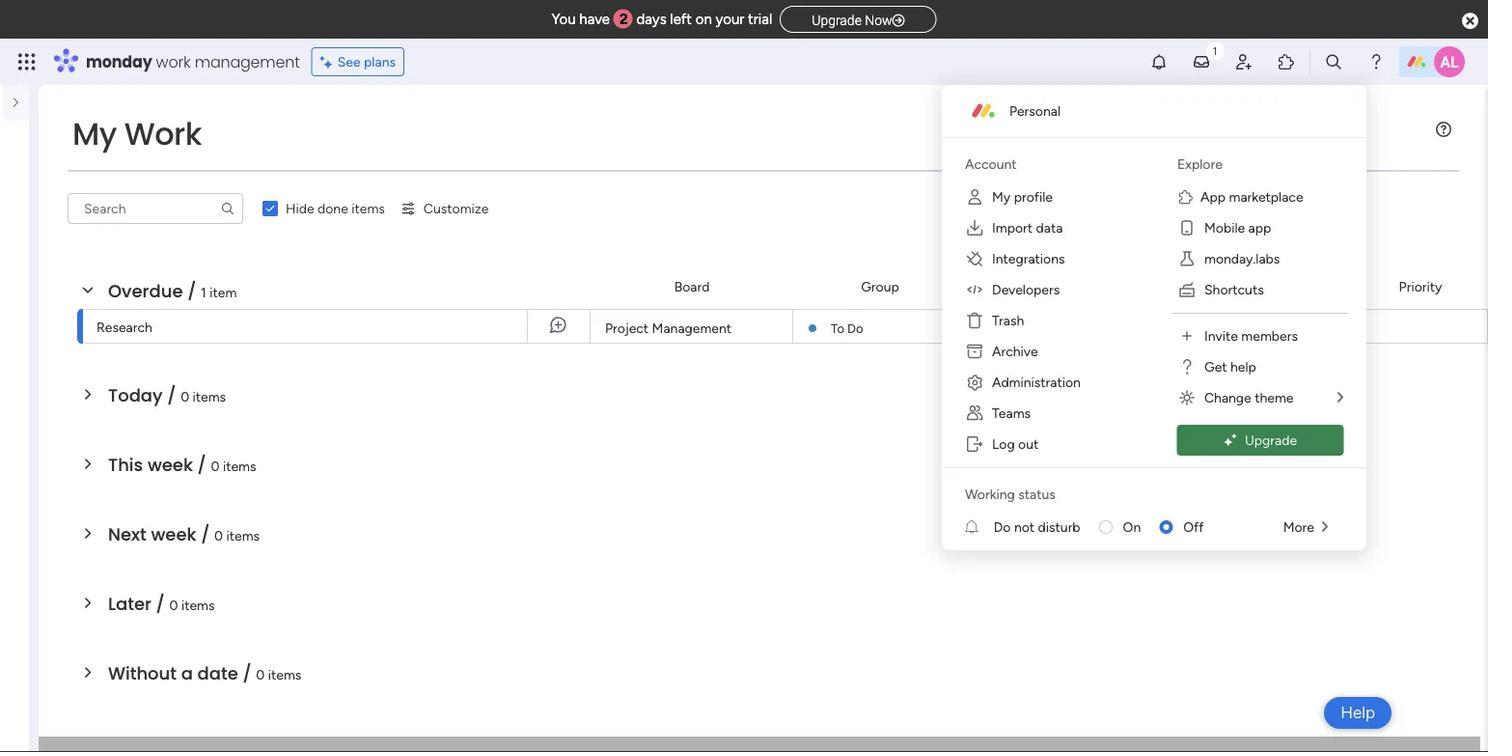Task type: locate. For each thing, give the bounding box(es) containing it.
this
[[108, 452, 143, 477]]

None search field
[[68, 193, 243, 224]]

1 vertical spatial working
[[965, 486, 1015, 502]]

teams image
[[965, 404, 985, 423]]

week right next
[[151, 522, 196, 546]]

upgrade right upgrade stars new image
[[1245, 432, 1298, 448]]

help image
[[1367, 52, 1386, 71]]

see plans
[[338, 54, 396, 70]]

select product image
[[17, 52, 37, 71]]

on
[[696, 11, 712, 28], [1299, 319, 1314, 335]]

working up v2 surfce notifications icon on the right bottom of the page
[[965, 486, 1015, 502]]

on right 'left'
[[696, 11, 712, 28]]

without a date / 0 items
[[108, 661, 302, 685]]

week right this
[[148, 452, 193, 477]]

0 vertical spatial do
[[848, 321, 864, 336]]

hide
[[286, 200, 314, 217]]

my work image
[[17, 137, 35, 154]]

do left "not"
[[994, 519, 1011, 535]]

0 down 'this week / 0 items'
[[214, 527, 223, 544]]

upgrade
[[812, 12, 862, 28], [1245, 432, 1298, 448]]

items right the date
[[268, 666, 302, 683]]

/ right later
[[156, 591, 165, 616]]

dapulse rightstroke image
[[893, 13, 905, 28]]

shortcuts
[[1205, 281, 1264, 298]]

log out image
[[965, 434, 985, 454]]

week for next
[[151, 522, 196, 546]]

integrations image
[[965, 249, 985, 268]]

my right my profile icon at right
[[992, 189, 1011, 205]]

on left it
[[1299, 319, 1314, 335]]

mobile
[[1205, 220, 1245, 236]]

/ up next week / 0 items
[[198, 452, 206, 477]]

0 horizontal spatial list arrow image
[[1323, 520, 1328, 534]]

0 vertical spatial upgrade
[[812, 12, 862, 28]]

apple lee image
[[1435, 46, 1465, 77]]

import
[[992, 220, 1033, 236]]

change
[[1205, 390, 1252, 406]]

0 up next week / 0 items
[[211, 458, 220, 474]]

overdue
[[108, 279, 183, 303]]

upgrade now link
[[780, 6, 937, 33]]

see
[[338, 54, 361, 70]]

out
[[1019, 436, 1039, 452]]

items up 'this week / 0 items'
[[193, 388, 226, 405]]

members
[[1242, 328, 1298, 344]]

import data image
[[965, 218, 985, 237]]

theme
[[1255, 390, 1294, 406]]

working down status at the right top of the page
[[1245, 319, 1295, 335]]

0 inside today / 0 items
[[181, 388, 189, 405]]

administration link
[[950, 367, 1147, 398]]

week
[[148, 452, 193, 477], [151, 522, 196, 546]]

list arrow image right theme
[[1338, 391, 1344, 405]]

items
[[352, 200, 385, 217], [193, 388, 226, 405], [223, 458, 256, 474], [226, 527, 260, 544], [181, 597, 215, 613], [268, 666, 302, 683]]

monday.labs
[[1205, 251, 1280, 267]]

next
[[108, 522, 147, 546]]

off
[[1184, 519, 1204, 535]]

my left work
[[72, 112, 117, 155]]

list arrow image
[[1338, 391, 1344, 405], [1323, 520, 1328, 534]]

people
[[1005, 279, 1046, 295]]

1 vertical spatial upgrade
[[1245, 432, 1298, 448]]

0 horizontal spatial working
[[965, 486, 1015, 502]]

workspace options image
[[14, 191, 33, 211]]

0 right 'today'
[[181, 388, 189, 405]]

my for my work
[[72, 112, 117, 155]]

management
[[195, 51, 300, 72]]

items inside later / 0 items
[[181, 597, 215, 613]]

home image
[[17, 102, 37, 122]]

plans
[[364, 54, 396, 70]]

my for my profile
[[992, 189, 1011, 205]]

/
[[187, 279, 196, 303], [167, 383, 176, 407], [198, 452, 206, 477], [201, 522, 210, 546], [156, 591, 165, 616], [243, 661, 252, 685]]

upgrade left now
[[812, 12, 862, 28]]

list arrow image right more
[[1323, 520, 1328, 534]]

disturb
[[1038, 519, 1081, 535]]

1 horizontal spatial working
[[1245, 319, 1295, 335]]

items up next week / 0 items
[[223, 458, 256, 474]]

dapulse close image
[[1463, 11, 1479, 31]]

inbox image
[[1192, 52, 1212, 71]]

0 right the date
[[256, 666, 265, 683]]

items right later
[[181, 597, 215, 613]]

monday.labs image
[[1178, 249, 1197, 268]]

0 vertical spatial list arrow image
[[1338, 391, 1344, 405]]

my
[[72, 112, 117, 155], [992, 189, 1011, 205]]

customize button
[[393, 193, 497, 224]]

0 horizontal spatial upgrade
[[812, 12, 862, 28]]

upgrade inside button
[[1245, 432, 1298, 448]]

1 vertical spatial my
[[992, 189, 1011, 205]]

1 horizontal spatial upgrade
[[1245, 432, 1298, 448]]

list arrow image inside more link
[[1323, 520, 1328, 534]]

shortcuts image
[[1178, 280, 1197, 299]]

have
[[580, 11, 610, 28]]

it
[[1317, 319, 1326, 335]]

0 vertical spatial on
[[696, 11, 712, 28]]

upgrade for upgrade now
[[812, 12, 862, 28]]

items right done
[[352, 200, 385, 217]]

developers
[[992, 281, 1060, 298]]

/ down 'this week / 0 items'
[[201, 522, 210, 546]]

trial
[[748, 11, 773, 28]]

status
[[1019, 486, 1056, 502]]

1 vertical spatial week
[[151, 522, 196, 546]]

archive image
[[965, 342, 985, 361]]

1 horizontal spatial do
[[994, 519, 1011, 535]]

status
[[1266, 279, 1306, 295]]

import data
[[992, 220, 1063, 236]]

without
[[108, 661, 177, 685]]

week for this
[[148, 452, 193, 477]]

overdue / 1 item
[[108, 279, 237, 303]]

mobile app
[[1205, 220, 1272, 236]]

working status
[[965, 486, 1056, 502]]

trash image
[[965, 311, 985, 330]]

items inside next week / 0 items
[[226, 527, 260, 544]]

get help image
[[1178, 357, 1197, 377]]

0 vertical spatial working
[[1245, 319, 1295, 335]]

1 horizontal spatial my
[[992, 189, 1011, 205]]

0 right later
[[169, 597, 178, 613]]

this week / 0 items
[[108, 452, 256, 477]]

0 horizontal spatial my
[[72, 112, 117, 155]]

1 vertical spatial on
[[1299, 319, 1314, 335]]

app
[[1201, 189, 1226, 205]]

menu image
[[1437, 122, 1452, 137]]

more link
[[1268, 512, 1344, 543]]

do right to
[[848, 321, 864, 336]]

1 vertical spatial do
[[994, 519, 1011, 535]]

teams
[[992, 405, 1031, 421]]

account
[[965, 155, 1017, 172]]

do not disturb
[[994, 519, 1081, 535]]

do
[[848, 321, 864, 336], [994, 519, 1011, 535]]

later / 0 items
[[108, 591, 215, 616]]

0 horizontal spatial on
[[696, 11, 712, 28]]

administration
[[992, 374, 1081, 391]]

0 vertical spatial week
[[148, 452, 193, 477]]

next week / 0 items
[[108, 522, 260, 546]]

to
[[831, 321, 845, 336]]

1 horizontal spatial on
[[1299, 319, 1314, 335]]

1 vertical spatial list arrow image
[[1323, 520, 1328, 534]]

upgrade now
[[812, 12, 893, 28]]

items down 'this week / 0 items'
[[226, 527, 260, 544]]

0 inside 'this week / 0 items'
[[211, 458, 220, 474]]

0 vertical spatial my
[[72, 112, 117, 155]]



Task type: describe. For each thing, give the bounding box(es) containing it.
invite
[[1205, 328, 1239, 344]]

work
[[156, 51, 191, 72]]

0 inside without a date / 0 items
[[256, 666, 265, 683]]

trash
[[992, 312, 1025, 329]]

1 horizontal spatial list arrow image
[[1338, 391, 1344, 405]]

work
[[124, 112, 202, 155]]

1
[[201, 284, 206, 300]]

/ right 'today'
[[167, 383, 176, 407]]

log out
[[992, 436, 1039, 452]]

not
[[1015, 519, 1035, 535]]

app
[[1249, 220, 1272, 236]]

invite members image
[[1178, 326, 1197, 346]]

date
[[197, 661, 238, 685]]

monday
[[86, 51, 152, 72]]

item
[[210, 284, 237, 300]]

import data link
[[950, 212, 1147, 243]]

v2 surfce notifications image
[[965, 517, 994, 537]]

today / 0 items
[[108, 383, 226, 407]]

archive
[[992, 343, 1038, 360]]

priority
[[1399, 279, 1443, 295]]

0 horizontal spatial do
[[848, 321, 864, 336]]

management
[[652, 320, 732, 336]]

on
[[1123, 519, 1141, 535]]

app marketplace
[[1201, 189, 1304, 205]]

explore
[[1178, 155, 1223, 172]]

search everything image
[[1325, 52, 1344, 71]]

days
[[637, 11, 667, 28]]

/ left 1
[[187, 279, 196, 303]]

get help
[[1205, 359, 1257, 375]]

trash link
[[950, 305, 1147, 336]]

invite members image
[[1235, 52, 1254, 71]]

you
[[552, 11, 576, 28]]

monday work management
[[86, 51, 300, 72]]

0 inside later / 0 items
[[169, 597, 178, 613]]

my profile link
[[950, 181, 1147, 212]]

/ right the date
[[243, 661, 252, 685]]

project
[[605, 320, 649, 336]]

more
[[1284, 519, 1315, 535]]

project management link
[[602, 310, 781, 345]]

1 image
[[1207, 40, 1224, 61]]

marketplace
[[1229, 189, 1304, 205]]

items inside today / 0 items
[[193, 388, 226, 405]]

change theme
[[1205, 390, 1294, 406]]

search image
[[220, 201, 236, 216]]

my profile
[[992, 189, 1053, 205]]

upgrade button
[[1177, 425, 1345, 456]]

now
[[865, 12, 893, 28]]

research
[[97, 319, 152, 335]]

invite members
[[1205, 328, 1298, 344]]

0 inside next week / 0 items
[[214, 527, 223, 544]]

a
[[181, 661, 193, 685]]

done
[[318, 200, 348, 217]]

archive link
[[950, 336, 1147, 367]]

data
[[1036, 220, 1063, 236]]

working for working on it
[[1245, 319, 1295, 335]]

apps image
[[1277, 52, 1297, 71]]

hide done items
[[286, 200, 385, 217]]

upgrade stars new image
[[1224, 433, 1238, 447]]

upgrade for upgrade
[[1245, 432, 1298, 448]]

profile
[[1014, 189, 1053, 205]]

left
[[670, 11, 692, 28]]

working for working status
[[965, 486, 1015, 502]]

mobile app image
[[1178, 218, 1197, 237]]

today
[[108, 383, 163, 407]]

items inside without a date / 0 items
[[268, 666, 302, 683]]

developers image
[[965, 280, 985, 299]]

your
[[716, 11, 745, 28]]

administration image
[[965, 373, 985, 392]]

my profile image
[[965, 187, 985, 207]]

change theme image
[[1178, 388, 1197, 407]]

log
[[992, 436, 1015, 452]]

customize
[[424, 200, 489, 217]]

see plans button
[[312, 47, 405, 76]]

my work
[[72, 112, 202, 155]]

working on it
[[1245, 319, 1326, 335]]

help
[[1341, 703, 1376, 723]]

teams link
[[950, 398, 1147, 429]]

help
[[1231, 359, 1257, 375]]

help button
[[1325, 697, 1392, 729]]

personal
[[1010, 103, 1061, 119]]

board
[[674, 279, 710, 295]]

notifications image
[[1150, 52, 1169, 71]]

group
[[861, 279, 900, 295]]

get
[[1205, 359, 1228, 375]]

to do
[[831, 321, 864, 336]]

project management
[[605, 320, 732, 336]]

items inside 'this week / 0 items'
[[223, 458, 256, 474]]

2
[[620, 11, 628, 28]]

you have 2 days left on your trial
[[552, 11, 773, 28]]

Filter dashboard by text search field
[[68, 193, 243, 224]]



Task type: vqa. For each thing, say whether or not it's contained in the screenshot.
New for New Group
no



